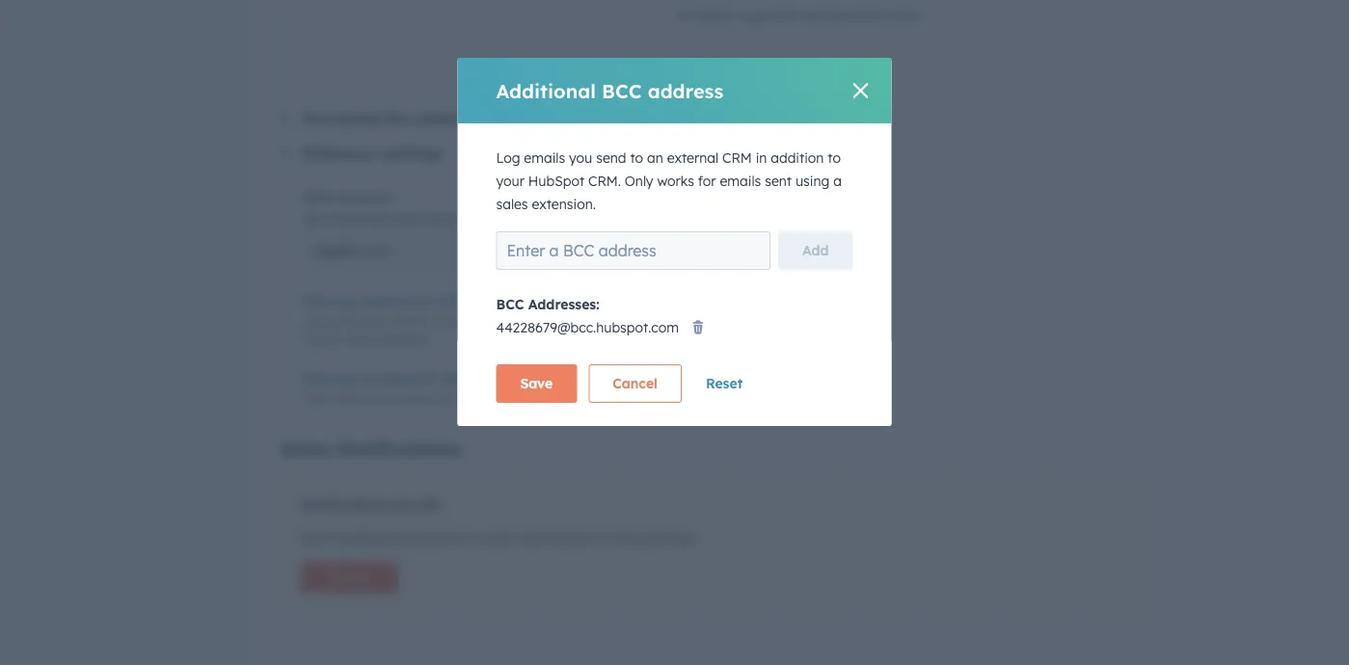 Task type: describe. For each thing, give the bounding box(es) containing it.
to left the this
[[601, 530, 614, 547]]

extension. inside log emails you send to an external crm in addition to your hubspot crm. only works for emails sent using a sales extension.
[[532, 196, 596, 213]]

works inside log emails you send to an external crm in addition to your hubspot crm. only works for emails sent using a sales extension.
[[658, 173, 695, 190]]

send inside log emails you send to an external crm in addition to your hubspot crm. only works for emails sent using a sales extension.
[[597, 150, 627, 166]]

Next item text field
[[496, 232, 771, 270]]

for inside "manage additional bcc addresses log emails you send to an external crm in addition to your hubspot crm. only works for emails sent using a sales extension."
[[775, 315, 790, 329]]

manage for manage additional bcc addresses
[[303, 293, 358, 310]]

to inside sync account we recommend only using one hubspot account to log all of your data.
[[584, 211, 596, 226]]

external inside "manage additional bcc addresses log emails you send to an external crm in addition to your hubspot crm. only works for emails sent using a sales extension."
[[449, 315, 494, 329]]

all
[[677, 7, 692, 23]]

1 horizontal spatial ip
[[557, 392, 570, 407]]

to up of
[[631, 150, 644, 166]]

addresses for manage additional bcc addresses
[[468, 293, 535, 310]]

additional bcc address dialog
[[458, 58, 892, 427]]

using inside log emails you send to an external crm in addition to your hubspot crm. only works for emails sent using a sales extension.
[[796, 173, 830, 190]]

sales notifications
[[281, 437, 462, 461]]

an inside log emails you send to an external crm in addition to your hubspot crm. only works for emails sent using a sales extension.
[[647, 150, 664, 166]]

hubspot inside sync account we recommend only using one hubspot account to log all of your data.
[[482, 211, 532, 226]]

sent inside "manage additional bcc addresses log emails you send to an external crm in addition to your hubspot crm. only works for emails sent using a sales extension."
[[832, 315, 855, 329]]

additional
[[496, 79, 596, 103]]

1 horizontal spatial account
[[535, 211, 581, 226]]

70.95.235.151
[[780, 392, 850, 407]]

close image
[[853, 83, 869, 98]]

0 horizontal spatial ip
[[419, 370, 435, 387]]

here.
[[892, 7, 923, 23]]

apple.com button
[[303, 231, 650, 270]]

addition inside "manage additional bcc addresses log emails you send to an external crm in addition to your hubspot crm. only works for emails sent using a sales extension."
[[539, 315, 584, 329]]

you inside log emails you send to an external crm in addition to your hubspot crm. only works for emails sent using a sales extension.
[[569, 150, 593, 166]]

don't
[[303, 392, 332, 407]]

caret image
[[278, 150, 291, 157]]

emails up sync account we recommend only using one hubspot account to log all of your data.
[[524, 150, 566, 166]]

log inside log emails you send to an external crm in addition to your hubspot crm. only works for emails sent using a sales extension.
[[496, 150, 521, 166]]

addition inside log emails you send to an external crm in addition to your hubspot crm. only works for emails sent using a sales extension.
[[771, 150, 824, 166]]

1 vertical spatial notifications
[[301, 497, 388, 514]]

hubspot inside log emails you send to an external crm in addition to your hubspot crm. only works for emails sent using a sales extension.
[[529, 173, 585, 190]]

a inside "manage additional bcc addresses log emails you send to an external crm in addition to your hubspot crm. only works for emails sent using a sales extension."
[[335, 332, 343, 347]]

sales inside log emails you send to an external crm in addition to your hubspot crm. only works for emails sent using a sales extension.
[[496, 196, 528, 213]]

address inside dialog
[[648, 79, 724, 103]]

only inside "manage additional bcc addresses log emails you send to an external crm in addition to your hubspot crm. only works for emails sent using a sales extension."
[[712, 315, 737, 329]]

notifications are off.
[[301, 497, 441, 514]]

email
[[366, 392, 396, 407]]

only inside log emails you send to an external crm in addition to your hubspot crm. only works for emails sent using a sales extension.
[[625, 173, 654, 190]]

emails down extension settings 'dropdown button'
[[720, 173, 762, 190]]

to down manage additional bcc addresses button
[[418, 315, 429, 329]]

your inside sync account we recommend only using one hubspot account to log all of your data.
[[653, 211, 679, 226]]

to up 'add'
[[828, 150, 841, 166]]

works inside "manage additional bcc addresses log emails you send to an external crm in addition to your hubspot crm. only works for emails sent using a sales extension."
[[740, 315, 772, 329]]

manage for manage blocked ip addresses
[[303, 370, 358, 387]]

will
[[804, 7, 824, 23]]

crm. inside log emails you send to an external crm in addition to your hubspot crm. only works for emails sent using a sales extension.
[[589, 173, 621, 190]]

2 vertical spatial send
[[483, 530, 514, 547]]

crm inside "manage additional bcc addresses log emails you send to an external crm in addition to your hubspot crm. only works for emails sent using a sales extension."
[[497, 315, 522, 329]]

turn on button
[[301, 563, 398, 594]]

add button
[[779, 232, 853, 270]]

2 horizontal spatial ip
[[704, 392, 716, 407]]

specific
[[512, 392, 554, 407]]

bcc inside "manage additional bcc addresses log emails you send to an external crm in addition to your hubspot crm. only works for emails sent using a sales extension."
[[435, 293, 463, 310]]

0 horizontal spatial account
[[339, 189, 392, 206]]

your
[[634, 392, 659, 407]]

be
[[828, 7, 844, 23]]

all
[[621, 211, 634, 226]]

sales inside "manage additional bcc addresses log emails you send to an external crm in addition to your hubspot crm. only works for emails sent using a sales extension."
[[346, 332, 373, 347]]

manage additional bcc addresses log emails you send to an external crm in addition to your hubspot crm. only works for emails sent using a sales extension.
[[303, 293, 855, 347]]

using inside sync account we recommend only using one hubspot account to log all of your data.
[[423, 211, 454, 226]]

sales
[[281, 437, 332, 461]]

notifications
[[517, 530, 597, 547]]

permission
[[393, 530, 463, 547]]

data.
[[682, 211, 712, 226]]

one
[[457, 211, 478, 226]]

in inside log emails you send to an external crm in addition to your hubspot crm. only works for emails sent using a sales extension.
[[756, 150, 767, 166]]

give
[[301, 530, 330, 547]]

log emails you send to an external crm in addition to your hubspot crm. only works for emails sent using a sales extension.
[[496, 150, 842, 213]]

sync account element
[[303, 231, 1319, 271]]

give hubspot permission to send notifications to this browser.
[[301, 530, 696, 547]]

addresses for manage blocked ip addresses
[[439, 370, 507, 387]]

addresses.
[[573, 392, 631, 407]]



Task type: locate. For each thing, give the bounding box(es) containing it.
an
[[647, 150, 664, 166], [432, 315, 446, 329]]

1 horizontal spatial for
[[775, 315, 790, 329]]

save
[[521, 375, 553, 392]]

to down addresses:
[[587, 315, 599, 329]]

external inside log emails you send to an external crm in addition to your hubspot crm. only works for emails sent using a sales extension.
[[667, 150, 719, 166]]

0 horizontal spatial log
[[303, 315, 324, 329]]

turn
[[329, 572, 352, 586]]

0 vertical spatial sales
[[496, 196, 528, 213]]

0 vertical spatial addition
[[771, 150, 824, 166]]

1 vertical spatial crm
[[497, 315, 522, 329]]

send down additional
[[389, 315, 415, 329]]

0 vertical spatial external
[[667, 150, 719, 166]]

0 vertical spatial account
[[339, 189, 392, 206]]

your inside "manage additional bcc addresses log emails you send to an external crm in addition to your hubspot crm. only works for emails sent using a sales extension."
[[602, 315, 626, 329]]

1 vertical spatial an
[[432, 315, 446, 329]]

cancel button
[[589, 365, 682, 403]]

address inside manage blocked ip addresses don't track email opens or clicks from specific ip addresses. your current ip address is: 70.95.235.151
[[719, 392, 763, 407]]

manage inside manage blocked ip addresses don't track email opens or clicks from specific ip addresses. your current ip address is: 70.95.235.151
[[303, 370, 358, 387]]

address left is:
[[719, 392, 763, 407]]

reset
[[706, 375, 743, 392]]

0 vertical spatial you
[[569, 150, 593, 166]]

0 horizontal spatial you
[[365, 315, 386, 329]]

ip
[[419, 370, 435, 387], [557, 392, 570, 407], [704, 392, 716, 407]]

0 horizontal spatial a
[[335, 332, 343, 347]]

log up don't
[[303, 315, 324, 329]]

hubspot right one
[[482, 211, 532, 226]]

log inside "manage additional bcc addresses log emails you send to an external crm in addition to your hubspot crm. only works for emails sent using a sales extension."
[[303, 315, 324, 329]]

manage inside "manage additional bcc addresses log emails you send to an external crm in addition to your hubspot crm. only works for emails sent using a sales extension."
[[303, 293, 358, 310]]

add
[[803, 242, 829, 259]]

account left log
[[535, 211, 581, 226]]

apple.com
[[314, 241, 389, 260]]

current
[[662, 392, 700, 407]]

for
[[698, 173, 717, 190], [775, 315, 790, 329]]

additional
[[362, 293, 431, 310]]

using down extension settings 'dropdown button'
[[796, 173, 830, 190]]

2 horizontal spatial send
[[597, 150, 627, 166]]

a inside log emails you send to an external crm in addition to your hubspot crm. only works for emails sent using a sales extension.
[[834, 173, 842, 190]]

0 vertical spatial for
[[698, 173, 717, 190]]

turn on
[[329, 572, 369, 586]]

an up of
[[647, 150, 664, 166]]

1 horizontal spatial in
[[756, 150, 767, 166]]

1 vertical spatial external
[[449, 315, 494, 329]]

2 horizontal spatial your
[[653, 211, 679, 226]]

1 horizontal spatial bcc
[[496, 296, 524, 313]]

emails
[[524, 150, 566, 166], [720, 173, 762, 190], [327, 315, 362, 329], [794, 315, 829, 329]]

items
[[766, 7, 800, 23]]

0 horizontal spatial sent
[[765, 173, 792, 190]]

ip right current
[[704, 392, 716, 407]]

save button
[[496, 365, 577, 403]]

in inside "manage additional bcc addresses log emails you send to an external crm in addition to your hubspot crm. only works for emails sent using a sales extension."
[[526, 315, 535, 329]]

1 vertical spatial send
[[389, 315, 415, 329]]

0 horizontal spatial external
[[449, 315, 494, 329]]

1 horizontal spatial crm.
[[681, 315, 709, 329]]

extension. left log
[[532, 196, 596, 213]]

addresses:
[[529, 296, 600, 313]]

manage additional bcc addresses button
[[303, 290, 535, 313]]

1 vertical spatial extension.
[[376, 332, 431, 347]]

log left items
[[738, 7, 762, 23]]

0 vertical spatial sent
[[765, 173, 792, 190]]

1 vertical spatial addresses
[[439, 370, 507, 387]]

shown
[[848, 7, 888, 23]]

1 vertical spatial manage
[[303, 370, 358, 387]]

never
[[696, 7, 734, 23]]

sync
[[303, 189, 335, 206]]

1 horizontal spatial only
[[712, 315, 737, 329]]

an down manage additional bcc addresses button
[[432, 315, 446, 329]]

works
[[658, 173, 695, 190], [740, 315, 772, 329]]

1 horizontal spatial you
[[569, 150, 593, 166]]

bcc
[[602, 79, 642, 103], [435, 293, 463, 310], [496, 296, 524, 313]]

0 horizontal spatial addition
[[539, 315, 584, 329]]

your inside log emails you send to an external crm in addition to your hubspot crm. only works for emails sent using a sales extension.
[[496, 173, 525, 190]]

1 vertical spatial your
[[653, 211, 679, 226]]

1 vertical spatial sent
[[832, 315, 855, 329]]

1 vertical spatial account
[[535, 211, 581, 226]]

1 horizontal spatial crm
[[723, 150, 752, 166]]

log
[[599, 211, 617, 226]]

a down extension settings 'dropdown button'
[[834, 173, 842, 190]]

0 vertical spatial crm.
[[589, 173, 621, 190]]

1 vertical spatial sales
[[346, 332, 373, 347]]

this
[[618, 530, 640, 547]]

using inside "manage additional bcc addresses log emails you send to an external crm in addition to your hubspot crm. only works for emails sent using a sales extension."
[[303, 332, 332, 347]]

your
[[496, 173, 525, 190], [653, 211, 679, 226], [602, 315, 626, 329]]

0 horizontal spatial your
[[496, 173, 525, 190]]

using left one
[[423, 211, 454, 226]]

addresses down apple.com popup button
[[468, 293, 535, 310]]

hubspot inside "manage additional bcc addresses log emails you send to an external crm in addition to your hubspot crm. only works for emails sent using a sales extension."
[[629, 315, 678, 329]]

extension
[[303, 144, 378, 163]]

manage down apple.com
[[303, 293, 358, 310]]

to left log
[[584, 211, 596, 226]]

to
[[631, 150, 644, 166], [828, 150, 841, 166], [584, 211, 596, 226], [418, 315, 429, 329], [587, 315, 599, 329], [466, 530, 480, 547], [601, 530, 614, 547]]

using up don't
[[303, 332, 332, 347]]

send inside "manage additional bcc addresses log emails you send to an external crm in addition to your hubspot crm. only works for emails sent using a sales extension."
[[389, 315, 415, 329]]

cancel
[[613, 375, 658, 392]]

1 vertical spatial addition
[[539, 315, 584, 329]]

your up apple.com popup button
[[496, 173, 525, 190]]

1 vertical spatial only
[[712, 315, 737, 329]]

1 vertical spatial a
[[335, 332, 343, 347]]

0 horizontal spatial crm
[[497, 315, 522, 329]]

address
[[648, 79, 724, 103], [719, 392, 763, 407]]

account up recommend
[[339, 189, 392, 206]]

1 vertical spatial you
[[365, 315, 386, 329]]

account
[[339, 189, 392, 206], [535, 211, 581, 226]]

external down manage additional bcc addresses button
[[449, 315, 494, 329]]

external
[[667, 150, 719, 166], [449, 315, 494, 329]]

in
[[756, 150, 767, 166], [526, 315, 535, 329]]

blocked
[[362, 370, 415, 387]]

you down additional
[[365, 315, 386, 329]]

1 horizontal spatial log
[[496, 150, 521, 166]]

sent
[[765, 173, 792, 190], [832, 315, 855, 329]]

2 vertical spatial using
[[303, 332, 332, 347]]

a
[[834, 173, 842, 190], [335, 332, 343, 347]]

notifications
[[338, 437, 462, 461], [301, 497, 388, 514]]

sync account we recommend only using one hubspot account to log all of your data.
[[303, 189, 712, 226]]

1 vertical spatial using
[[423, 211, 454, 226]]

log up sync account we recommend only using one hubspot account to log all of your data.
[[496, 150, 521, 166]]

track
[[335, 392, 363, 407]]

addresses inside "manage additional bcc addresses log emails you send to an external crm in addition to your hubspot crm. only works for emails sent using a sales extension."
[[468, 293, 535, 310]]

0 vertical spatial a
[[834, 173, 842, 190]]

your right of
[[653, 211, 679, 226]]

1 horizontal spatial sales
[[496, 196, 528, 213]]

crm inside log emails you send to an external crm in addition to your hubspot crm. only works for emails sent using a sales extension.
[[723, 150, 752, 166]]

an inside "manage additional bcc addresses log emails you send to an external crm in addition to your hubspot crm. only works for emails sent using a sales extension."
[[432, 315, 446, 329]]

are
[[393, 497, 415, 514]]

2 horizontal spatial bcc
[[602, 79, 642, 103]]

0 vertical spatial in
[[756, 150, 767, 166]]

addition
[[771, 150, 824, 166], [539, 315, 584, 329]]

manage
[[303, 293, 358, 310], [303, 370, 358, 387]]

sent inside log emails you send to an external crm in addition to your hubspot crm. only works for emails sent using a sales extension.
[[765, 173, 792, 190]]

1 horizontal spatial a
[[834, 173, 842, 190]]

manage blocked ip addresses don't track email opens or clicks from specific ip addresses. your current ip address is: 70.95.235.151
[[303, 370, 850, 407]]

hubspot
[[529, 173, 585, 190], [482, 211, 532, 226], [629, 315, 678, 329], [333, 530, 390, 547]]

all never log items will be shown here.
[[677, 7, 923, 23]]

sales right one
[[496, 196, 528, 213]]

crm.
[[589, 173, 621, 190], [681, 315, 709, 329]]

addition up sync account element at the top
[[771, 150, 824, 166]]

extension. inside "manage additional bcc addresses log emails you send to an external crm in addition to your hubspot crm. only works for emails sent using a sales extension."
[[376, 332, 431, 347]]

0 horizontal spatial only
[[625, 173, 654, 190]]

crm. up reset
[[681, 315, 709, 329]]

browser.
[[644, 530, 696, 547]]

you
[[569, 150, 593, 166], [365, 315, 386, 329]]

from
[[483, 392, 509, 407]]

is:
[[766, 392, 777, 407]]

1 vertical spatial in
[[526, 315, 535, 329]]

only
[[625, 173, 654, 190], [712, 315, 737, 329]]

addresses up clicks
[[439, 370, 507, 387]]

1 vertical spatial log
[[496, 150, 521, 166]]

1 horizontal spatial an
[[647, 150, 664, 166]]

0 vertical spatial manage
[[303, 293, 358, 310]]

using
[[796, 173, 830, 190], [423, 211, 454, 226], [303, 332, 332, 347]]

0 vertical spatial crm
[[723, 150, 752, 166]]

works up reset
[[740, 315, 772, 329]]

1 vertical spatial crm.
[[681, 315, 709, 329]]

we
[[303, 211, 321, 226]]

2 manage from the top
[[303, 370, 358, 387]]

for inside log emails you send to an external crm in addition to your hubspot crm. only works for emails sent using a sales extension.
[[698, 173, 717, 190]]

1 horizontal spatial works
[[740, 315, 772, 329]]

0 vertical spatial addresses
[[468, 293, 535, 310]]

on
[[356, 572, 369, 586]]

reset button
[[694, 365, 756, 403]]

external up data.
[[667, 150, 719, 166]]

your up cancel
[[602, 315, 626, 329]]

of
[[638, 211, 649, 226]]

sales
[[496, 196, 528, 213], [346, 332, 373, 347]]

0 vertical spatial send
[[597, 150, 627, 166]]

for down sync account element at the top
[[775, 315, 790, 329]]

extension settings button
[[278, 144, 1319, 163]]

0 horizontal spatial works
[[658, 173, 695, 190]]

for up data.
[[698, 173, 717, 190]]

1 horizontal spatial external
[[667, 150, 719, 166]]

hubspot down notifications are off.
[[333, 530, 390, 547]]

send up log
[[597, 150, 627, 166]]

1 vertical spatial for
[[775, 315, 790, 329]]

only up of
[[625, 173, 654, 190]]

address down the all at the top
[[648, 79, 724, 103]]

recommend
[[324, 211, 392, 226]]

extension.
[[532, 196, 596, 213], [376, 332, 431, 347]]

clicks
[[450, 392, 480, 407]]

addition down addresses:
[[539, 315, 584, 329]]

0 horizontal spatial sales
[[346, 332, 373, 347]]

1 horizontal spatial extension.
[[532, 196, 596, 213]]

hubspot up cancel
[[629, 315, 678, 329]]

you inside "manage additional bcc addresses log emails you send to an external crm in addition to your hubspot crm. only works for emails sent using a sales extension."
[[365, 315, 386, 329]]

0 vertical spatial only
[[625, 173, 654, 190]]

off.
[[419, 497, 441, 514]]

0 vertical spatial log
[[738, 7, 762, 23]]

1 horizontal spatial using
[[423, 211, 454, 226]]

0 vertical spatial extension.
[[532, 196, 596, 213]]

manage up don't
[[303, 370, 358, 387]]

extension settings
[[303, 144, 444, 163]]

ip right specific
[[557, 392, 570, 407]]

sent down extension settings 'dropdown button'
[[765, 173, 792, 190]]

0 vertical spatial using
[[796, 173, 830, 190]]

only up reset
[[712, 315, 737, 329]]

opens
[[399, 392, 432, 407]]

log
[[738, 7, 762, 23], [496, 150, 521, 166], [303, 315, 324, 329]]

crm
[[723, 150, 752, 166], [497, 315, 522, 329]]

1 horizontal spatial sent
[[832, 315, 855, 329]]

sent down "add" button
[[832, 315, 855, 329]]

0 horizontal spatial crm.
[[589, 173, 621, 190]]

0 horizontal spatial in
[[526, 315, 535, 329]]

hubspot down additional
[[529, 173, 585, 190]]

settings
[[383, 144, 444, 163]]

2 horizontal spatial using
[[796, 173, 830, 190]]

notifications up give
[[301, 497, 388, 514]]

only
[[396, 211, 420, 226]]

2 vertical spatial log
[[303, 315, 324, 329]]

additional bcc address
[[496, 79, 724, 103]]

works up data.
[[658, 173, 695, 190]]

addresses inside manage blocked ip addresses don't track email opens or clicks from specific ip addresses. your current ip address is: 70.95.235.151
[[439, 370, 507, 387]]

or
[[436, 392, 447, 407]]

to right permission in the left bottom of the page
[[466, 530, 480, 547]]

0 vertical spatial an
[[647, 150, 664, 166]]

emails down additional
[[327, 315, 362, 329]]

crm. up log
[[589, 173, 621, 190]]

1 manage from the top
[[303, 293, 358, 310]]

1 horizontal spatial send
[[483, 530, 514, 547]]

0 horizontal spatial bcc
[[435, 293, 463, 310]]

0 horizontal spatial an
[[432, 315, 446, 329]]

1 vertical spatial works
[[740, 315, 772, 329]]

2 horizontal spatial log
[[738, 7, 762, 23]]

send left notifications
[[483, 530, 514, 547]]

ip up opens
[[419, 370, 435, 387]]

manage blocked ip addresses button
[[303, 367, 507, 391]]

2 vertical spatial your
[[602, 315, 626, 329]]

crm. inside "manage additional bcc addresses log emails you send to an external crm in addition to your hubspot crm. only works for emails sent using a sales extension."
[[681, 315, 709, 329]]

1 horizontal spatial your
[[602, 315, 626, 329]]

0 horizontal spatial for
[[698, 173, 717, 190]]

a up track
[[335, 332, 343, 347]]

44228679@bcc.hubspot.com
[[496, 319, 679, 336]]

bcc addresses:
[[496, 296, 600, 313]]

emails down sync account element at the top
[[794, 315, 829, 329]]

addresses
[[468, 293, 535, 310], [439, 370, 507, 387]]

sales up blocked at the left of the page
[[346, 332, 373, 347]]

0 horizontal spatial send
[[389, 315, 415, 329]]

notifications down opens
[[338, 437, 462, 461]]

0 vertical spatial notifications
[[338, 437, 462, 461]]

0 vertical spatial address
[[648, 79, 724, 103]]

1 vertical spatial address
[[719, 392, 763, 407]]

you down additional bcc address
[[569, 150, 593, 166]]

0 horizontal spatial using
[[303, 332, 332, 347]]

1 horizontal spatial addition
[[771, 150, 824, 166]]

extension. down additional
[[376, 332, 431, 347]]

0 vertical spatial works
[[658, 173, 695, 190]]

0 horizontal spatial extension.
[[376, 332, 431, 347]]

0 vertical spatial your
[[496, 173, 525, 190]]

send
[[597, 150, 627, 166], [389, 315, 415, 329], [483, 530, 514, 547]]



Task type: vqa. For each thing, say whether or not it's contained in the screenshot.
up. at the left bottom of the page
no



